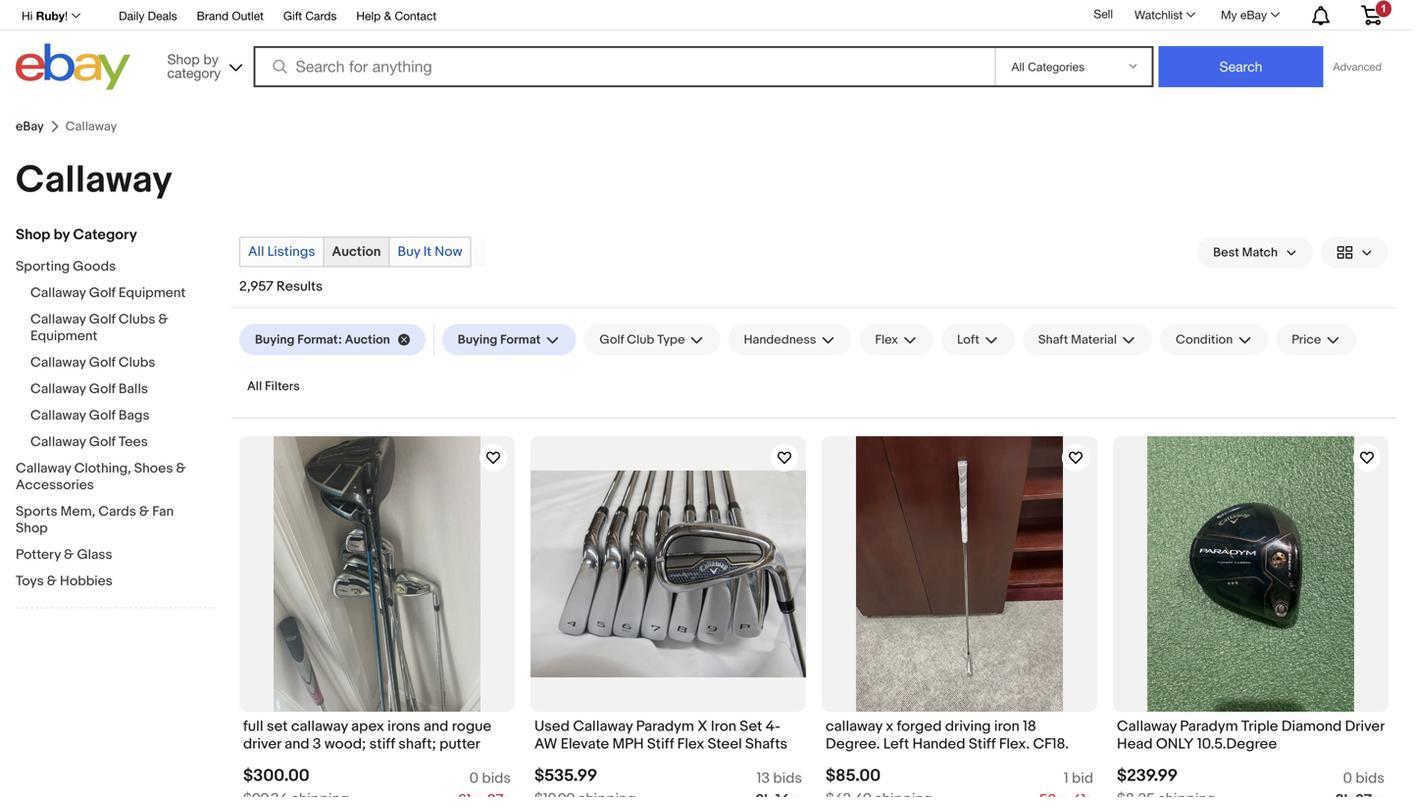 Task type: describe. For each thing, give the bounding box(es) containing it.
shop by category
[[16, 226, 137, 244]]

shaft;
[[399, 736, 436, 754]]

13 bids
[[757, 770, 802, 788]]

3
[[313, 736, 321, 754]]

price
[[1292, 332, 1322, 348]]

used callaway paradym x iron set 4- aw elevate mph stiff flex steel shafts link
[[535, 718, 802, 759]]

1 bid
[[1064, 770, 1094, 788]]

glass
[[77, 547, 112, 564]]

shop for shop by category
[[167, 51, 200, 67]]

clothing,
[[74, 461, 131, 477]]

loft button
[[942, 324, 1015, 356]]

stiff inside callaway x forged driving iron 18 degree. left handed stiff flex. cf18.
[[969, 736, 996, 754]]

flex inside used callaway paradym x iron set 4- aw elevate mph stiff flex steel shafts
[[678, 736, 705, 754]]

1 for 1
[[1381, 2, 1387, 14]]

1 clubs from the top
[[119, 311, 155, 328]]

13
[[757, 770, 770, 788]]

callaway paradym triple diamond driver head only 10.5.degree link
[[1117, 718, 1385, 759]]

daily deals
[[119, 9, 177, 23]]

full
[[243, 718, 263, 736]]

2,957
[[239, 279, 274, 295]]

sports
[[16, 504, 57, 520]]

wood;
[[325, 736, 366, 754]]

mph
[[613, 736, 644, 754]]

tees
[[119, 434, 148, 451]]

& left fan
[[139, 504, 149, 520]]

help & contact link
[[356, 6, 437, 27]]

$300.00
[[243, 766, 310, 787]]

shoes
[[134, 461, 173, 477]]

flex inside dropdown button
[[875, 332, 899, 348]]

callaway golf tees link
[[30, 434, 217, 453]]

golf left balls
[[89, 381, 116, 398]]

2,957 results
[[239, 279, 323, 295]]

bids for $300.00
[[482, 770, 511, 788]]

driving
[[945, 718, 991, 736]]

& inside account navigation
[[384, 9, 392, 23]]

balls
[[119, 381, 148, 398]]

my
[[1221, 8, 1238, 22]]

shafts
[[746, 736, 788, 754]]

best
[[1214, 245, 1240, 260]]

golf left bags
[[89, 408, 116, 424]]

callaway inside 'callaway paradym triple diamond driver head only 10.5.degree'
[[1117, 718, 1177, 736]]

golf down callaway golf equipment link
[[89, 311, 116, 328]]

iron
[[711, 718, 737, 736]]

0 bids for $300.00
[[470, 770, 511, 788]]

format:
[[298, 332, 342, 348]]

deals
[[148, 9, 177, 23]]

by for category
[[54, 226, 70, 244]]

watchlist
[[1135, 8, 1183, 22]]

handedness
[[744, 332, 817, 348]]

sporting goods callaway golf equipment callaway golf clubs & equipment callaway golf clubs callaway golf balls callaway golf bags callaway golf tees callaway clothing, shoes & accessories sports mem, cards & fan shop pottery & glass toys & hobbies
[[16, 258, 186, 590]]

& right shoes
[[176, 461, 186, 477]]

x
[[698, 718, 708, 736]]

bids for $535.99
[[773, 770, 802, 788]]

all listings
[[248, 244, 315, 260]]

& down callaway golf equipment link
[[158, 311, 168, 328]]

rogue
[[452, 718, 492, 736]]

full set callaway apex irons and rogue driver and 3 wood; stiff shaft; putter
[[243, 718, 492, 754]]

forged
[[897, 718, 942, 736]]

$85.00
[[826, 766, 881, 787]]

buying format button
[[442, 324, 576, 356]]

ebay inside callaway 'main content'
[[16, 119, 44, 134]]

ebay inside account navigation
[[1241, 8, 1267, 22]]

shaft material button
[[1023, 324, 1153, 356]]

ebay link
[[16, 119, 44, 134]]

accessories
[[16, 477, 94, 494]]

all filters
[[247, 379, 300, 394]]

used callaway paradym x iron set 4- aw elevate mph stiff flex steel shafts
[[535, 718, 788, 754]]

1 link
[[1350, 0, 1394, 28]]

auction link
[[324, 238, 389, 266]]

format
[[500, 332, 541, 348]]

buying format: auction
[[255, 332, 390, 348]]

goods
[[73, 258, 116, 275]]

shop inside sporting goods callaway golf equipment callaway golf clubs & equipment callaway golf clubs callaway golf balls callaway golf bags callaway golf tees callaway clothing, shoes & accessories sports mem, cards & fan shop pottery & glass toys & hobbies
[[16, 520, 48, 537]]

all listings link
[[240, 238, 323, 266]]

gift cards link
[[283, 6, 337, 27]]

2 clubs from the top
[[119, 355, 155, 371]]

all for all filters
[[247, 379, 262, 394]]

used callaway paradym x iron set 4-aw elevate mph stiff flex steel shafts image
[[531, 471, 806, 678]]

bid
[[1072, 770, 1094, 788]]

help
[[356, 9, 381, 23]]

cards inside account navigation
[[305, 9, 337, 23]]

callaway main content
[[0, 111, 1413, 798]]

buying format: auction link
[[239, 324, 426, 356]]

results
[[277, 279, 323, 295]]

sports mem, cards & fan shop link
[[16, 504, 202, 539]]

callaway inside used callaway paradym x iron set 4- aw elevate mph stiff flex steel shafts
[[573, 718, 633, 736]]

category
[[73, 226, 137, 244]]

buy
[[398, 244, 420, 260]]

callaway golf bags link
[[30, 408, 217, 426]]

irons
[[388, 718, 420, 736]]

sell
[[1094, 7, 1113, 21]]

mem,
[[60, 504, 95, 520]]

1 horizontal spatial and
[[424, 718, 449, 736]]

category
[[167, 65, 221, 81]]

ruby
[[36, 9, 65, 23]]

$535.99
[[535, 766, 598, 787]]

handed
[[913, 736, 966, 754]]

stiff
[[370, 736, 395, 754]]



Task type: locate. For each thing, give the bounding box(es) containing it.
by down brand
[[204, 51, 219, 67]]

clubs down callaway golf equipment link
[[119, 311, 155, 328]]

callaway golf equipment link
[[30, 285, 217, 304]]

sporting goods link
[[16, 258, 202, 277]]

1 horizontal spatial equipment
[[119, 285, 186, 302]]

club
[[627, 332, 655, 348]]

it
[[424, 244, 432, 260]]

1 horizontal spatial buying
[[458, 332, 498, 348]]

paradym
[[636, 718, 694, 736], [1180, 718, 1239, 736]]

full set callaway apex irons and rogue driver and 3 wood; stiff shaft; putter image
[[274, 437, 481, 712]]

clubs
[[119, 311, 155, 328], [119, 355, 155, 371]]

equipment
[[119, 285, 186, 302], [30, 328, 97, 345]]

callaway up "3"
[[291, 718, 348, 736]]

&
[[384, 9, 392, 23], [158, 311, 168, 328], [176, 461, 186, 477], [139, 504, 149, 520], [64, 547, 74, 564], [47, 573, 57, 590]]

daily
[[119, 9, 145, 23]]

0 horizontal spatial bids
[[482, 770, 511, 788]]

1 left "bid"
[[1064, 770, 1069, 788]]

condition
[[1176, 332, 1233, 348]]

1 vertical spatial shop
[[16, 226, 50, 244]]

gift
[[283, 9, 302, 23]]

bags
[[119, 408, 150, 424]]

0 bids for $239.99
[[1344, 770, 1385, 788]]

stiff inside used callaway paradym x iron set 4- aw elevate mph stiff flex steel shafts
[[647, 736, 674, 754]]

1 vertical spatial cards
[[98, 504, 136, 520]]

1 horizontal spatial ebay
[[1241, 8, 1267, 22]]

bids down driver
[[1356, 770, 1385, 788]]

my ebay link
[[1211, 3, 1289, 26]]

1 0 from the left
[[470, 770, 479, 788]]

all up 2,957 at left
[[248, 244, 264, 260]]

!
[[65, 9, 68, 23]]

shop inside 'shop by category'
[[167, 51, 200, 67]]

0 vertical spatial 1
[[1381, 2, 1387, 14]]

0 horizontal spatial ebay
[[16, 119, 44, 134]]

1 paradym from the left
[[636, 718, 694, 736]]

golf club type
[[600, 332, 685, 348]]

diamond
[[1282, 718, 1342, 736]]

1 horizontal spatial cards
[[305, 9, 337, 23]]

3 bids from the left
[[1356, 770, 1385, 788]]

buying left format
[[458, 332, 498, 348]]

1 horizontal spatial callaway
[[826, 718, 883, 736]]

1 vertical spatial auction
[[345, 332, 390, 348]]

buying for buying format: auction
[[255, 332, 295, 348]]

buying for buying format
[[458, 332, 498, 348]]

brand outlet
[[197, 9, 264, 23]]

2 callaway from the left
[[826, 718, 883, 736]]

1 vertical spatial equipment
[[30, 328, 97, 345]]

1 horizontal spatial paradym
[[1180, 718, 1239, 736]]

callaway x forged driving iron 18 degree. left handed stiff flex. cf18. image
[[857, 437, 1063, 712]]

best match button
[[1198, 237, 1314, 268]]

clubs up balls
[[119, 355, 155, 371]]

1 vertical spatial by
[[54, 226, 70, 244]]

0 horizontal spatial by
[[54, 226, 70, 244]]

equipment up callaway golf clubs & equipment link
[[119, 285, 186, 302]]

view: gallery view image
[[1337, 242, 1373, 263]]

by inside callaway 'main content'
[[54, 226, 70, 244]]

0 vertical spatial clubs
[[119, 311, 155, 328]]

account navigation
[[11, 0, 1397, 30]]

shop up pottery
[[16, 520, 48, 537]]

condition button
[[1160, 324, 1269, 356]]

buying left format:
[[255, 332, 295, 348]]

1 horizontal spatial 1
[[1381, 2, 1387, 14]]

paradym inside 'callaway paradym triple diamond driver head only 10.5.degree'
[[1180, 718, 1239, 736]]

0 horizontal spatial 0 bids
[[470, 770, 511, 788]]

sporting
[[16, 258, 70, 275]]

1 vertical spatial ebay
[[16, 119, 44, 134]]

0 vertical spatial ebay
[[1241, 8, 1267, 22]]

golf inside dropdown button
[[600, 332, 624, 348]]

& right toys
[[47, 573, 57, 590]]

paradym inside used callaway paradym x iron set 4- aw elevate mph stiff flex steel shafts
[[636, 718, 694, 736]]

0 horizontal spatial 0
[[470, 770, 479, 788]]

1 inside account navigation
[[1381, 2, 1387, 14]]

1
[[1381, 2, 1387, 14], [1064, 770, 1069, 788]]

gift cards
[[283, 9, 337, 23]]

hobbies
[[60, 573, 113, 590]]

& left glass
[[64, 547, 74, 564]]

2 0 bids from the left
[[1344, 770, 1385, 788]]

1 for 1 bid
[[1064, 770, 1069, 788]]

shaft material
[[1039, 332, 1117, 348]]

and up shaft; on the left of page
[[424, 718, 449, 736]]

paradym left x
[[636, 718, 694, 736]]

golf down sporting goods link
[[89, 285, 116, 302]]

shop
[[167, 51, 200, 67], [16, 226, 50, 244], [16, 520, 48, 537]]

brand
[[197, 9, 229, 23]]

putter
[[440, 736, 481, 754]]

golf up callaway golf balls link
[[89, 355, 116, 371]]

filters
[[265, 379, 300, 394]]

pottery & glass link
[[16, 547, 202, 566]]

auction right format:
[[345, 332, 390, 348]]

2 paradym from the left
[[1180, 718, 1239, 736]]

iron
[[995, 718, 1020, 736]]

1 vertical spatial 1
[[1064, 770, 1069, 788]]

cards inside sporting goods callaway golf equipment callaway golf clubs & equipment callaway golf clubs callaway golf balls callaway golf bags callaway golf tees callaway clothing, shoes & accessories sports mem, cards & fan shop pottery & glass toys & hobbies
[[98, 504, 136, 520]]

by inside 'shop by category'
[[204, 51, 219, 67]]

1 horizontal spatial stiff
[[969, 736, 996, 754]]

auction left buy
[[332, 244, 381, 260]]

1 buying from the left
[[255, 332, 295, 348]]

cards down callaway clothing, shoes & accessories 'link'
[[98, 504, 136, 520]]

fan
[[152, 504, 174, 520]]

& right help
[[384, 9, 392, 23]]

1 stiff from the left
[[647, 736, 674, 754]]

0 for $239.99
[[1344, 770, 1353, 788]]

0 horizontal spatial flex
[[678, 736, 705, 754]]

0 horizontal spatial callaway
[[291, 718, 348, 736]]

match
[[1243, 245, 1278, 260]]

1 horizontal spatial bids
[[773, 770, 802, 788]]

0 vertical spatial shop
[[167, 51, 200, 67]]

bids for $239.99
[[1356, 770, 1385, 788]]

0 horizontal spatial and
[[285, 736, 310, 754]]

all left the "filters"
[[247, 379, 262, 394]]

flex left loft
[[875, 332, 899, 348]]

1 up advanced
[[1381, 2, 1387, 14]]

flex
[[875, 332, 899, 348], [678, 736, 705, 754]]

2 horizontal spatial bids
[[1356, 770, 1385, 788]]

cards right the gift
[[305, 9, 337, 23]]

paradym up 10.5.degree
[[1180, 718, 1239, 736]]

pottery
[[16, 547, 61, 564]]

contact
[[395, 9, 437, 23]]

triple
[[1242, 718, 1279, 736]]

flex button
[[860, 324, 934, 356]]

1 vertical spatial flex
[[678, 736, 705, 754]]

0 horizontal spatial paradym
[[636, 718, 694, 736]]

callaway golf clubs & equipment link
[[30, 311, 217, 347]]

2 vertical spatial shop
[[16, 520, 48, 537]]

material
[[1071, 332, 1117, 348]]

hi ruby !
[[22, 9, 68, 23]]

1 0 bids from the left
[[470, 770, 511, 788]]

0 horizontal spatial equipment
[[30, 328, 97, 345]]

1 inside callaway 'main content'
[[1064, 770, 1069, 788]]

aw
[[535, 736, 558, 754]]

used
[[535, 718, 570, 736]]

callaway inside callaway x forged driving iron 18 degree. left handed stiff flex. cf18.
[[826, 718, 883, 736]]

head
[[1117, 736, 1153, 754]]

now
[[435, 244, 463, 260]]

golf left club
[[600, 332, 624, 348]]

0 for $300.00
[[470, 770, 479, 788]]

bids down rogue
[[482, 770, 511, 788]]

by
[[204, 51, 219, 67], [54, 226, 70, 244]]

buying inside dropdown button
[[458, 332, 498, 348]]

1 vertical spatial clubs
[[119, 355, 155, 371]]

help & contact
[[356, 9, 437, 23]]

2 bids from the left
[[773, 770, 802, 788]]

flex.
[[999, 736, 1030, 754]]

watchlist link
[[1124, 3, 1205, 26]]

equipment up callaway golf clubs link
[[30, 328, 97, 345]]

0 vertical spatial flex
[[875, 332, 899, 348]]

my ebay
[[1221, 8, 1267, 22]]

by for category
[[204, 51, 219, 67]]

golf up clothing, on the left bottom of page
[[89, 434, 116, 451]]

2 buying from the left
[[458, 332, 498, 348]]

price button
[[1277, 324, 1357, 356]]

all for all listings
[[248, 244, 264, 260]]

shop up sporting
[[16, 226, 50, 244]]

0 vertical spatial auction
[[332, 244, 381, 260]]

1 horizontal spatial 0 bids
[[1344, 770, 1385, 788]]

1 horizontal spatial 0
[[1344, 770, 1353, 788]]

shop down deals on the top
[[167, 51, 200, 67]]

degree.
[[826, 736, 880, 754]]

handedness button
[[728, 324, 852, 356]]

hi
[[22, 9, 33, 23]]

driver
[[243, 736, 281, 754]]

1 callaway from the left
[[291, 718, 348, 736]]

and left "3"
[[285, 736, 310, 754]]

0 vertical spatial by
[[204, 51, 219, 67]]

0 bids down driver
[[1344, 770, 1385, 788]]

1 horizontal spatial flex
[[875, 332, 899, 348]]

x
[[886, 718, 894, 736]]

0 horizontal spatial 1
[[1064, 770, 1069, 788]]

all filters button
[[239, 371, 308, 402]]

callaway x forged driving iron 18 degree. left handed stiff flex. cf18. link
[[826, 718, 1094, 759]]

callaway up degree.
[[826, 718, 883, 736]]

stiff right mph
[[647, 736, 674, 754]]

1 horizontal spatial by
[[204, 51, 219, 67]]

None submit
[[1159, 46, 1324, 87]]

flex down x
[[678, 736, 705, 754]]

0
[[470, 770, 479, 788], [1344, 770, 1353, 788]]

by up sporting
[[54, 226, 70, 244]]

shop for shop by category
[[16, 226, 50, 244]]

0 vertical spatial all
[[248, 244, 264, 260]]

callaway golf balls link
[[30, 381, 217, 400]]

callaway
[[16, 158, 172, 204], [30, 285, 86, 302], [30, 311, 86, 328], [30, 355, 86, 371], [30, 381, 86, 398], [30, 408, 86, 424], [30, 434, 86, 451], [16, 461, 71, 477], [573, 718, 633, 736], [1117, 718, 1177, 736]]

2 0 from the left
[[1344, 770, 1353, 788]]

apex
[[351, 718, 384, 736]]

$239.99
[[1117, 766, 1178, 787]]

0 down driver
[[1344, 770, 1353, 788]]

daily deals link
[[119, 6, 177, 27]]

all inside button
[[247, 379, 262, 394]]

0 bids down putter
[[470, 770, 511, 788]]

shop by category
[[167, 51, 221, 81]]

outlet
[[232, 9, 264, 23]]

callaway x forged driving iron 18 degree. left handed stiff flex. cf18.
[[826, 718, 1069, 754]]

set
[[267, 718, 288, 736]]

Search for anything text field
[[256, 48, 991, 85]]

callaway paradym triple diamond driver head only 10.5.degree image
[[1148, 437, 1355, 712]]

bids right the 13
[[773, 770, 802, 788]]

advanced link
[[1324, 47, 1392, 86]]

set
[[740, 718, 763, 736]]

2 stiff from the left
[[969, 736, 996, 754]]

shop by category banner
[[11, 0, 1397, 95]]

callaway clothing, shoes & accessories link
[[16, 461, 202, 496]]

stiff down driving
[[969, 736, 996, 754]]

callaway inside full set callaway apex irons and rogue driver and 3 wood; stiff shaft; putter
[[291, 718, 348, 736]]

0 vertical spatial cards
[[305, 9, 337, 23]]

1 vertical spatial all
[[247, 379, 262, 394]]

0 vertical spatial equipment
[[119, 285, 186, 302]]

buying format
[[458, 332, 541, 348]]

0 horizontal spatial buying
[[255, 332, 295, 348]]

0 horizontal spatial stiff
[[647, 736, 674, 754]]

none submit inside shop by category banner
[[1159, 46, 1324, 87]]

1 bids from the left
[[482, 770, 511, 788]]

0 horizontal spatial cards
[[98, 504, 136, 520]]

0 down putter
[[470, 770, 479, 788]]



Task type: vqa. For each thing, say whether or not it's contained in the screenshot.
Bermuda
no



